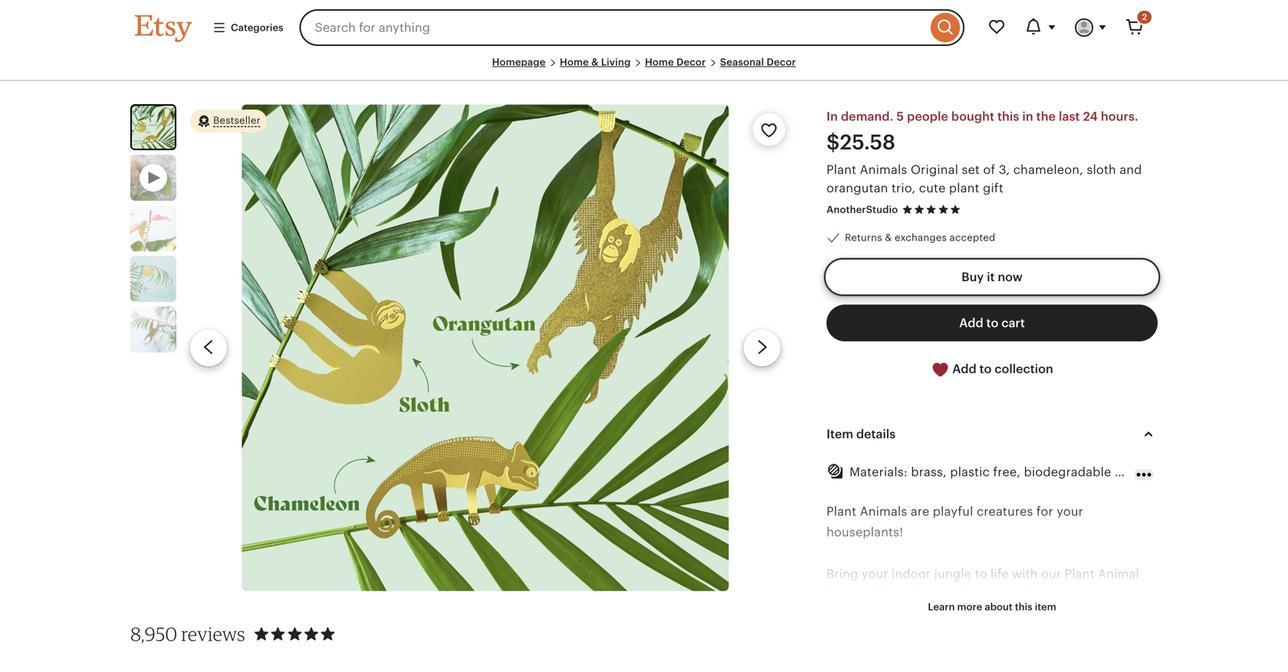 Task type: describe. For each thing, give the bounding box(es) containing it.
bought
[[951, 110, 994, 124]]

creatures
[[977, 505, 1033, 519]]

last
[[1059, 110, 1080, 124]]

in demand. 5 people bought this in the last 24 hours. $25.58
[[827, 110, 1138, 154]]

plant
[[949, 181, 980, 195]]

gift
[[983, 181, 1003, 195]]

menu bar containing homepage
[[135, 55, 1153, 81]]

cute
[[919, 181, 946, 195]]

plant inside 'plant animals are playful creatures for your houseplants!'
[[827, 505, 856, 519]]

categories button
[[201, 14, 295, 41]]

anotherstudio
[[827, 204, 898, 215]]

diy mini climbing animals figurine image
[[130, 256, 176, 302]]

add to collection
[[949, 362, 1053, 376]]

bring your indoor jungle to life with our plant animal original set, which includes our orangutan, chameleon, and sloth - the first three plant animals to launch back in 2017!
[[827, 567, 1151, 644]]

add to cart button
[[827, 305, 1158, 341]]

bestseller
[[213, 115, 260, 126]]

now
[[998, 270, 1023, 284]]

buy
[[962, 270, 984, 284]]

8,950 reviews
[[130, 623, 245, 645]]

free,
[[993, 466, 1021, 479]]

hours.
[[1101, 110, 1138, 124]]

orangutan,
[[1021, 588, 1089, 602]]

add to cart
[[959, 316, 1025, 330]]

back
[[870, 630, 899, 644]]

learn
[[928, 601, 955, 613]]

playful
[[933, 505, 973, 519]]

it
[[987, 270, 995, 284]]

anotherstudio link
[[827, 204, 898, 215]]

your inside bring your indoor jungle to life with our plant animal original set, which includes our orangutan, chameleon, and sloth - the first three plant animals to launch back in 2017!
[[862, 567, 888, 581]]

orangutan
[[827, 181, 888, 195]]

bestseller button
[[190, 109, 267, 134]]

launch
[[827, 630, 867, 644]]

plant animals are playful creatures for your houseplants!
[[827, 505, 1083, 539]]

none search field inside categories banner
[[299, 9, 965, 46]]

3,
[[999, 163, 1010, 177]]

2 link
[[1116, 9, 1153, 46]]

chameleon,
[[1013, 163, 1083, 177]]

24
[[1083, 110, 1098, 124]]

5
[[897, 110, 904, 124]]

accepted
[[950, 232, 995, 244]]

plastic
[[950, 466, 990, 479]]

sloth
[[928, 609, 959, 623]]

plant animals original set of 3, chameleon, sloth and orangutan trio, cute plant gift
[[827, 163, 1142, 195]]

add for add to cart
[[959, 316, 983, 330]]

add to collection button
[[827, 351, 1158, 388]]

home for home & living
[[560, 56, 589, 68]]

people
[[907, 110, 948, 124]]

home decor
[[645, 56, 706, 68]]

categories
[[231, 22, 283, 33]]

houseplants!
[[827, 526, 903, 539]]

returns
[[845, 232, 882, 244]]

categories banner
[[107, 0, 1181, 55]]

trio,
[[892, 181, 916, 195]]

homepage
[[492, 56, 546, 68]]

returns & exchanges accepted
[[845, 232, 995, 244]]

to left life
[[975, 567, 987, 581]]

Search for anything text field
[[299, 9, 927, 46]]

living
[[601, 56, 631, 68]]

home for home decor
[[645, 56, 674, 68]]

metal plant decoration pendants crafts image
[[130, 307, 176, 353]]

chameleon,
[[827, 609, 899, 623]]

three
[[1020, 609, 1051, 623]]

jungle
[[934, 567, 971, 581]]

item
[[827, 428, 853, 441]]

metal animal plant hanger hanging pendant for plant stem decoration hanging for house decoration image
[[130, 206, 176, 252]]

of
[[983, 163, 995, 177]]

are
[[911, 505, 929, 519]]

first
[[993, 609, 1017, 623]]

8,950
[[130, 623, 177, 645]]

your inside 'plant animals are playful creatures for your houseplants!'
[[1057, 505, 1083, 519]]

home & living
[[560, 56, 631, 68]]

set
[[962, 163, 980, 177]]

buy it now
[[962, 270, 1023, 284]]

life
[[991, 567, 1009, 581]]

and inside bring your indoor jungle to life with our plant animal original set, which includes our orangutan, chameleon, and sloth - the first three plant animals to launch back in 2017!
[[902, 609, 924, 623]]

for
[[1037, 505, 1053, 519]]



Task type: locate. For each thing, give the bounding box(es) containing it.
materials:
[[850, 466, 908, 479]]

buy it now button
[[827, 259, 1158, 295]]

animal
[[1098, 567, 1139, 581]]

add down add to cart
[[952, 362, 977, 376]]

0 horizontal spatial plant animals original set of 3 chameleon sloth and image 1 image
[[132, 106, 175, 149]]

menu bar
[[135, 55, 1153, 81]]

2
[[1142, 12, 1147, 22]]

decor left seasonal
[[676, 56, 706, 68]]

& for returns
[[885, 232, 892, 244]]

and inside the plant animals original set of 3, chameleon, sloth and orangutan trio, cute plant gift
[[1120, 163, 1142, 177]]

plant animals original set of 3 chameleon sloth and image 1 image
[[242, 104, 729, 591], [132, 106, 175, 149]]

0 vertical spatial &
[[591, 56, 599, 68]]

home & living link
[[560, 56, 631, 68]]

item details
[[827, 428, 896, 441]]

decor for seasonal decor
[[767, 56, 796, 68]]

2 decor from the left
[[767, 56, 796, 68]]

packaging
[[1115, 466, 1177, 479]]

item details button
[[813, 416, 1172, 453]]

0 vertical spatial in
[[1022, 110, 1033, 124]]

your right for
[[1057, 505, 1083, 519]]

original
[[911, 163, 958, 177], [827, 588, 874, 602]]

0 horizontal spatial original
[[827, 588, 874, 602]]

our up the orangutan,
[[1041, 567, 1061, 581]]

0 vertical spatial add
[[959, 316, 983, 330]]

seasonal decor
[[720, 56, 796, 68]]

this
[[997, 110, 1019, 124], [1015, 601, 1032, 613]]

animals for are
[[860, 505, 907, 519]]

1 horizontal spatial &
[[885, 232, 892, 244]]

your
[[1057, 505, 1083, 519], [862, 567, 888, 581]]

0 horizontal spatial and
[[902, 609, 924, 623]]

more
[[957, 601, 982, 613]]

decor for home decor
[[676, 56, 706, 68]]

2017!
[[917, 630, 948, 644]]

original inside the plant animals original set of 3, chameleon, sloth and orangutan trio, cute plant gift
[[911, 163, 958, 177]]

with
[[1012, 567, 1038, 581]]

1 vertical spatial the
[[970, 609, 990, 623]]

which
[[905, 588, 940, 602]]

home left 'living'
[[560, 56, 589, 68]]

0 horizontal spatial decor
[[676, 56, 706, 68]]

and down the which
[[902, 609, 924, 623]]

plant down the orangutan,
[[1055, 609, 1085, 623]]

includes
[[944, 588, 995, 602]]

1 horizontal spatial your
[[1057, 505, 1083, 519]]

this inside 'dropdown button'
[[1015, 601, 1032, 613]]

animals inside bring your indoor jungle to life with our plant animal original set, which includes our orangutan, chameleon, and sloth - the first three plant animals to launch back in 2017!
[[1088, 609, 1135, 623]]

0 vertical spatial animals
[[860, 163, 907, 177]]

animals inside 'plant animals are playful creatures for your houseplants!'
[[860, 505, 907, 519]]

0 vertical spatial the
[[1036, 110, 1056, 124]]

in inside bring your indoor jungle to life with our plant animal original set, which includes our orangutan, chameleon, and sloth - the first three plant animals to launch back in 2017!
[[902, 630, 913, 644]]

decor right seasonal
[[767, 56, 796, 68]]

the right "-"
[[970, 609, 990, 623]]

original inside bring your indoor jungle to life with our plant animal original set, which includes our orangutan, chameleon, and sloth - the first three plant animals to launch back in 2017!
[[827, 588, 874, 602]]

plant
[[827, 163, 856, 177], [827, 505, 856, 519], [1065, 567, 1095, 581], [1055, 609, 1085, 623]]

demand.
[[841, 110, 893, 124]]

to
[[986, 316, 999, 330], [980, 362, 992, 376], [975, 567, 987, 581], [1139, 609, 1151, 623]]

1 vertical spatial original
[[827, 588, 874, 602]]

brass,
[[911, 466, 947, 479]]

this inside in demand. 5 people bought this in the last 24 hours. $25.58
[[997, 110, 1019, 124]]

bring
[[827, 567, 858, 581]]

& right returns
[[885, 232, 892, 244]]

cart
[[1001, 316, 1025, 330]]

to left cart
[[986, 316, 999, 330]]

to left the collection
[[980, 362, 992, 376]]

-
[[962, 609, 967, 623]]

in inside in demand. 5 people bought this in the last 24 hours. $25.58
[[1022, 110, 1033, 124]]

& left 'living'
[[591, 56, 599, 68]]

biodegradable
[[1024, 466, 1111, 479]]

0 horizontal spatial the
[[970, 609, 990, 623]]

0 vertical spatial our
[[1041, 567, 1061, 581]]

animals down animal
[[1088, 609, 1135, 623]]

and right sloth
[[1120, 163, 1142, 177]]

1 vertical spatial add
[[952, 362, 977, 376]]

0 horizontal spatial in
[[902, 630, 913, 644]]

the left last
[[1036, 110, 1056, 124]]

the
[[1036, 110, 1056, 124], [970, 609, 990, 623]]

add
[[959, 316, 983, 330], [952, 362, 977, 376]]

1 horizontal spatial plant animals original set of 3 chameleon sloth and image 1 image
[[242, 104, 729, 591]]

exchanges
[[895, 232, 947, 244]]

seasonal
[[720, 56, 764, 68]]

animals for original
[[860, 163, 907, 177]]

1 vertical spatial and
[[902, 609, 924, 623]]

add for add to collection
[[952, 362, 977, 376]]

1 decor from the left
[[676, 56, 706, 68]]

0 vertical spatial and
[[1120, 163, 1142, 177]]

item
[[1035, 601, 1056, 613]]

to down animal
[[1139, 609, 1151, 623]]

1 horizontal spatial the
[[1036, 110, 1056, 124]]

& for home
[[591, 56, 599, 68]]

our
[[1041, 567, 1061, 581], [998, 588, 1018, 602]]

plant inside the plant animals original set of 3, chameleon, sloth and orangutan trio, cute plant gift
[[827, 163, 856, 177]]

in
[[1022, 110, 1033, 124], [902, 630, 913, 644]]

reviews
[[181, 623, 245, 645]]

1 vertical spatial your
[[862, 567, 888, 581]]

plant up orangutan on the top right of the page
[[827, 163, 856, 177]]

animals up houseplants! at the right of page
[[860, 505, 907, 519]]

sloth
[[1087, 163, 1116, 177]]

the inside bring your indoor jungle to life with our plant animal original set, which includes our orangutan, chameleon, and sloth - the first three plant animals to launch back in 2017!
[[970, 609, 990, 623]]

2 vertical spatial animals
[[1088, 609, 1135, 623]]

in left last
[[1022, 110, 1033, 124]]

original down bring
[[827, 588, 874, 602]]

1 horizontal spatial decor
[[767, 56, 796, 68]]

this right bought
[[997, 110, 1019, 124]]

in
[[827, 110, 838, 124]]

1 vertical spatial in
[[902, 630, 913, 644]]

0 horizontal spatial &
[[591, 56, 599, 68]]

materials: brass, plastic free, biodegradable packaging
[[850, 466, 1177, 479]]

1 horizontal spatial and
[[1120, 163, 1142, 177]]

animals inside the plant animals original set of 3, chameleon, sloth and orangutan trio, cute plant gift
[[860, 163, 907, 177]]

&
[[591, 56, 599, 68], [885, 232, 892, 244]]

1 vertical spatial &
[[885, 232, 892, 244]]

learn more about this item
[[928, 601, 1056, 613]]

plant up the orangutan,
[[1065, 567, 1095, 581]]

0 horizontal spatial home
[[560, 56, 589, 68]]

and
[[1120, 163, 1142, 177], [902, 609, 924, 623]]

set,
[[878, 588, 901, 602]]

$25.58
[[827, 130, 896, 154]]

0 vertical spatial original
[[911, 163, 958, 177]]

our up "first"
[[998, 588, 1018, 602]]

your up set,
[[862, 567, 888, 581]]

1 vertical spatial animals
[[860, 505, 907, 519]]

1 vertical spatial this
[[1015, 601, 1032, 613]]

1 vertical spatial our
[[998, 588, 1018, 602]]

add left cart
[[959, 316, 983, 330]]

home decor link
[[645, 56, 706, 68]]

0 vertical spatial this
[[997, 110, 1019, 124]]

learn more about this item button
[[916, 593, 1068, 621]]

0 horizontal spatial your
[[862, 567, 888, 581]]

home down categories banner
[[645, 56, 674, 68]]

1 horizontal spatial original
[[911, 163, 958, 177]]

in right the back
[[902, 630, 913, 644]]

animals up trio,
[[860, 163, 907, 177]]

0 vertical spatial your
[[1057, 505, 1083, 519]]

indoor
[[892, 567, 931, 581]]

1 horizontal spatial in
[[1022, 110, 1033, 124]]

2 home from the left
[[645, 56, 674, 68]]

None search field
[[299, 9, 965, 46]]

details
[[856, 428, 896, 441]]

about
[[985, 601, 1013, 613]]

collection
[[995, 362, 1053, 376]]

the inside in demand. 5 people bought this in the last 24 hours. $25.58
[[1036, 110, 1056, 124]]

original up cute on the top right
[[911, 163, 958, 177]]

1 home from the left
[[560, 56, 589, 68]]

1 horizontal spatial home
[[645, 56, 674, 68]]

homepage link
[[492, 56, 546, 68]]

home
[[560, 56, 589, 68], [645, 56, 674, 68]]

seasonal decor link
[[720, 56, 796, 68]]

this left item
[[1015, 601, 1032, 613]]

plant up houseplants! at the right of page
[[827, 505, 856, 519]]

0 horizontal spatial our
[[998, 588, 1018, 602]]

1 horizontal spatial our
[[1041, 567, 1061, 581]]



Task type: vqa. For each thing, say whether or not it's contained in the screenshot.
Etsy inside button
no



